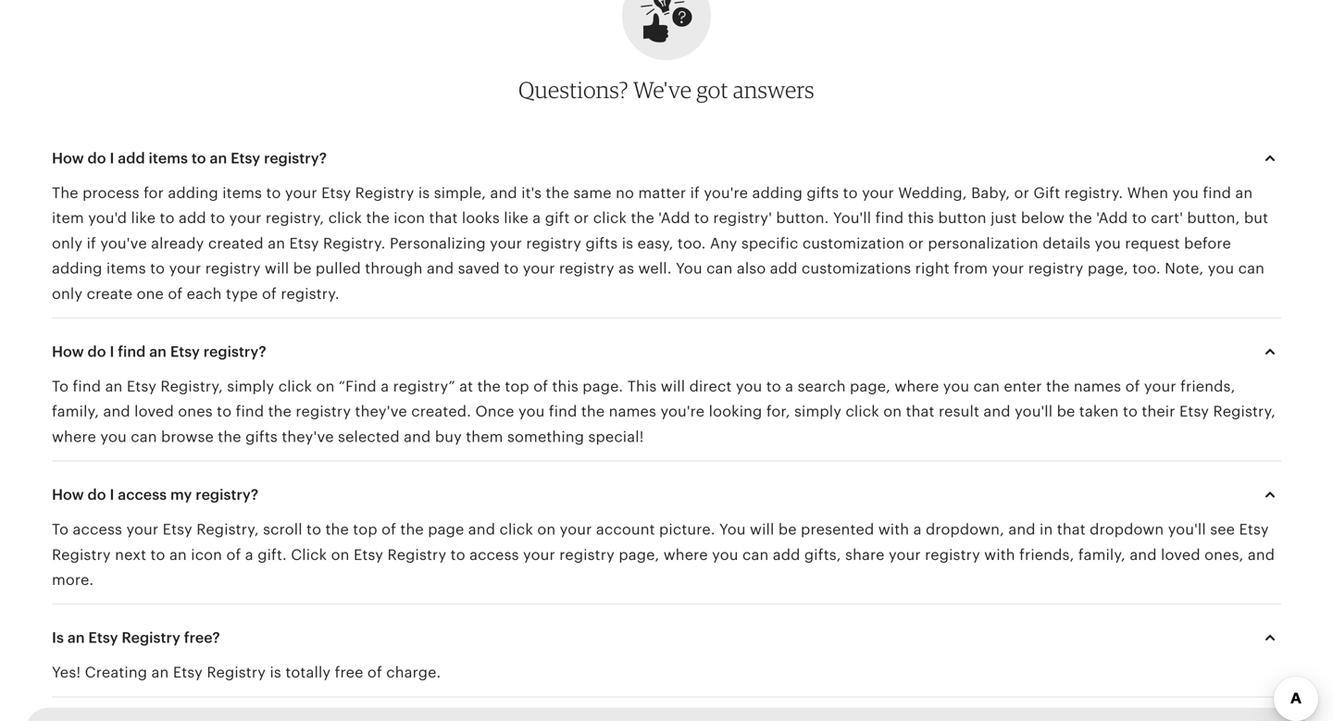 Task type: locate. For each thing, give the bounding box(es) containing it.
0 vertical spatial names
[[1074, 378, 1121, 395]]

is up as
[[622, 235, 633, 252]]

adding up create at the top left of the page
[[52, 260, 102, 277]]

2 vertical spatial registry?
[[196, 487, 259, 503]]

family,
[[52, 403, 99, 420], [1078, 546, 1126, 563]]

2 'add from the left
[[1096, 210, 1128, 227]]

simply
[[227, 378, 274, 395], [794, 403, 842, 420]]

you've
[[100, 235, 147, 252]]

0 vertical spatial is
[[418, 185, 430, 201]]

create
[[87, 285, 133, 302]]

like down "for"
[[131, 210, 156, 227]]

you inside to access your etsy registry, scroll to the top of the page and click on your account picture. you will be presented with a dropdown, and in that dropdown you'll see etsy registry next to an icon of a gift. click on etsy registry to access your registry page, where you can add gifts, share your registry with friends, family, and loved ones, and more.
[[712, 546, 738, 563]]

only down item
[[52, 235, 83, 252]]

how do i add items to an etsy registry? button
[[35, 136, 1298, 181]]

1 horizontal spatial simply
[[794, 403, 842, 420]]

0 vertical spatial access
[[118, 487, 167, 503]]

note,
[[1165, 260, 1204, 277]]

too. down request
[[1132, 260, 1161, 277]]

an inside dropdown button
[[149, 343, 167, 360]]

with down dropdown,
[[984, 546, 1015, 563]]

gifts up "button."
[[807, 185, 839, 201]]

on left result
[[883, 403, 902, 420]]

1 do from the top
[[88, 150, 106, 167]]

and
[[490, 185, 517, 201], [427, 260, 454, 277], [103, 403, 130, 420], [984, 403, 1011, 420], [404, 429, 431, 445], [468, 521, 495, 538], [1008, 521, 1036, 538], [1130, 546, 1157, 563], [1248, 546, 1275, 563]]

registry? right my
[[196, 487, 259, 503]]

1 horizontal spatial this
[[908, 210, 934, 227]]

can left enter
[[974, 378, 1000, 395]]

how for how do i add items to an etsy registry?
[[52, 150, 84, 167]]

0 vertical spatial or
[[1014, 185, 1029, 201]]

an down one
[[149, 343, 167, 360]]

they've left selected
[[282, 429, 334, 445]]

0 horizontal spatial if
[[87, 235, 96, 252]]

0 vertical spatial registry.
[[1064, 185, 1123, 201]]

but
[[1244, 210, 1268, 227]]

add inside dropdown button
[[118, 150, 145, 167]]

enter
[[1004, 378, 1042, 395]]

0 horizontal spatial family,
[[52, 403, 99, 420]]

an
[[210, 150, 227, 167], [1235, 185, 1253, 201], [268, 235, 285, 252], [149, 343, 167, 360], [105, 378, 123, 395], [169, 546, 187, 563], [67, 630, 85, 646], [151, 664, 169, 681]]

etsy up creating
[[88, 630, 118, 646]]

"find
[[339, 378, 377, 395]]

is
[[418, 185, 430, 201], [622, 235, 633, 252], [270, 664, 281, 681]]

and down enter
[[984, 403, 1011, 420]]

you up cart'
[[1173, 185, 1199, 201]]

2 vertical spatial that
[[1057, 521, 1086, 538]]

be inside to find an etsy registry, simply click on "find a registry" at the top of this page. this will direct you to a search page, where you can enter the names of your friends, family, and loved ones to find the registry they've created. once you find the names you're looking for, simply click on that result and you'll be taken to their etsy registry, where you can browse the gifts they've selected and buy them something special!
[[1057, 403, 1075, 420]]

you right picture.
[[719, 521, 746, 538]]

1 vertical spatial top
[[353, 521, 377, 538]]

0 horizontal spatial this
[[552, 378, 579, 395]]

top up once
[[505, 378, 529, 395]]

1 horizontal spatial top
[[505, 378, 529, 395]]

1 vertical spatial you're
[[660, 403, 705, 420]]

i up the process
[[110, 150, 114, 167]]

1 horizontal spatial page,
[[850, 378, 891, 395]]

1 vertical spatial how
[[52, 343, 84, 360]]

1 vertical spatial items
[[222, 185, 262, 201]]

page, right search
[[850, 378, 891, 395]]

items up "created"
[[222, 185, 262, 201]]

2 horizontal spatial where
[[895, 378, 939, 395]]

right
[[915, 260, 950, 277]]

0 vertical spatial will
[[265, 260, 289, 277]]

yes!
[[52, 664, 81, 681]]

1 vertical spatial you
[[719, 521, 746, 538]]

i for add
[[110, 150, 114, 167]]

2 do from the top
[[88, 343, 106, 360]]

an down "is an etsy registry free?"
[[151, 664, 169, 681]]

family, inside to access your etsy registry, scroll to the top of the page and click on your account picture. you will be presented with a dropdown, and in that dropdown you'll see etsy registry next to an icon of a gift. click on etsy registry to access your registry page, where you can add gifts, share your registry with friends, family, and loved ones, and more.
[[1078, 546, 1126, 563]]

an down how do i find an etsy registry?
[[105, 378, 123, 395]]

registry'
[[713, 210, 772, 227]]

the up gift
[[546, 185, 569, 201]]

1 i from the top
[[110, 150, 114, 167]]

gift
[[1033, 185, 1060, 201]]

registry, up ones at the left bottom of page
[[161, 378, 223, 395]]

0 vertical spatial icon
[[394, 210, 425, 227]]

this down wedding,
[[908, 210, 934, 227]]

2 vertical spatial how
[[52, 487, 84, 503]]

1 vertical spatial that
[[906, 403, 935, 420]]

like down it's
[[504, 210, 529, 227]]

0 horizontal spatial simply
[[227, 378, 274, 395]]

registry, inside to access your etsy registry, scroll to the top of the page and click on your account picture. you will be presented with a dropdown, and in that dropdown you'll see etsy registry next to an icon of a gift. click on etsy registry to access your registry page, where you can add gifts, share your registry with friends, family, and loved ones, and more.
[[196, 521, 259, 538]]

'add down the matter
[[659, 210, 690, 227]]

to for to access your etsy registry, scroll to the top of the page and click on your account picture. you will be presented with a dropdown, and in that dropdown you'll see etsy registry next to an icon of a gift. click on etsy registry to access your registry page, where you can add gifts, share your registry with friends, family, and loved ones, and more.
[[52, 521, 69, 538]]

2 horizontal spatial page,
[[1088, 260, 1128, 277]]

3 how from the top
[[52, 487, 84, 503]]

do inside dropdown button
[[88, 150, 106, 167]]

of
[[168, 285, 183, 302], [262, 285, 277, 302], [533, 378, 548, 395], [1125, 378, 1140, 395], [382, 521, 396, 538], [226, 546, 241, 563], [367, 664, 382, 681]]

specific
[[741, 235, 798, 252]]

0 vertical spatial how
[[52, 150, 84, 167]]

questions?
[[519, 76, 628, 103]]

can inside to access your etsy registry, scroll to the top of the page and click on your account picture. you will be presented with a dropdown, and in that dropdown you'll see etsy registry next to an icon of a gift. click on etsy registry to access your registry page, where you can add gifts, share your registry with friends, family, and loved ones, and more.
[[742, 546, 769, 563]]

gifts inside to find an etsy registry, simply click on "find a registry" at the top of this page. this will direct you to a search page, where you can enter the names of your friends, family, and loved ones to find the registry they've created. once you find the names you're looking for, simply click on that result and you'll be taken to their etsy registry, where you can browse the gifts they've selected and buy them something special!
[[245, 429, 278, 445]]

3 i from the top
[[110, 487, 114, 503]]

2 horizontal spatial be
[[1057, 403, 1075, 420]]

i left my
[[110, 487, 114, 503]]

you up result
[[943, 378, 970, 395]]

2 i from the top
[[110, 343, 114, 360]]

registry
[[355, 185, 414, 201], [52, 546, 111, 563], [387, 546, 446, 563], [122, 630, 180, 646], [207, 664, 266, 681]]

presented
[[801, 521, 874, 538]]

how do i find an etsy registry?
[[52, 343, 266, 360]]

this
[[908, 210, 934, 227], [552, 378, 579, 395]]

to inside to access your etsy registry, scroll to the top of the page and click on your account picture. you will be presented with a dropdown, and in that dropdown you'll see etsy registry next to an icon of a gift. click on etsy registry to access your registry page, where you can add gifts, share your registry with friends, family, and loved ones, and more.
[[52, 521, 69, 538]]

more.
[[52, 572, 94, 588]]

the
[[546, 185, 569, 201], [366, 210, 390, 227], [631, 210, 654, 227], [1069, 210, 1092, 227], [477, 378, 501, 395], [1046, 378, 1070, 395], [268, 403, 292, 420], [581, 403, 605, 420], [218, 429, 241, 445], [325, 521, 349, 538], [400, 521, 424, 538]]

1 vertical spatial registry?
[[203, 343, 266, 360]]

registry down gift
[[526, 235, 581, 252]]

0 vertical spatial you'll
[[1015, 403, 1053, 420]]

do down create at the top left of the page
[[88, 343, 106, 360]]

the up details
[[1069, 210, 1092, 227]]

you're
[[704, 185, 748, 201], [660, 403, 705, 420]]

items
[[149, 150, 188, 167], [222, 185, 262, 201], [106, 260, 146, 277]]

top inside to access your etsy registry, scroll to the top of the page and click on your account picture. you will be presented with a dropdown, and in that dropdown you'll see etsy registry next to an icon of a gift. click on etsy registry to access your registry page, where you can add gifts, share your registry with friends, family, and loved ones, and more.
[[353, 521, 377, 538]]

do inside dropdown button
[[88, 343, 106, 360]]

once
[[475, 403, 514, 420]]

2 horizontal spatial will
[[750, 521, 774, 538]]

0 vertical spatial where
[[895, 378, 939, 395]]

created.
[[411, 403, 471, 420]]

you're down direct
[[660, 403, 705, 420]]

0 vertical spatial they've
[[355, 403, 407, 420]]

friends, inside to find an etsy registry, simply click on "find a registry" at the top of this page. this will direct you to a search page, where you can enter the names of your friends, family, and loved ones to find the registry they've created. once you find the names you're looking for, simply click on that result and you'll be taken to their etsy registry, where you can browse the gifts they've selected and buy them something special!
[[1180, 378, 1235, 395]]

1 horizontal spatial registry.
[[1064, 185, 1123, 201]]

top left page
[[353, 521, 377, 538]]

0 vertical spatial items
[[149, 150, 188, 167]]

each
[[187, 285, 222, 302]]

how do i access my registry?
[[52, 487, 259, 503]]

0 vertical spatial be
[[293, 260, 312, 277]]

you down picture.
[[712, 546, 738, 563]]

you're inside the process for adding items to your etsy registry is simple, and it's the same no matter if you're adding gifts to your wedding, baby, or gift registry. when you find an item you'd like to add to your registry, click the icon that looks like a gift or click the 'add to registry' button. you'll find this button just below the 'add to cart' button, but only if you've already created an etsy registry. personalizing your registry gifts is easy, too. any specific customization or personalization details you request before adding items to your registry will be pulled through and saved to your registry as well. you can also add customizations right from your registry page, too. note, you can only create one of each type of registry.
[[704, 185, 748, 201]]

icon
[[394, 210, 425, 227], [191, 546, 222, 563]]

page, down details
[[1088, 260, 1128, 277]]

i inside dropdown button
[[110, 343, 114, 360]]

1 to from the top
[[52, 378, 69, 395]]

1 vertical spatial this
[[552, 378, 579, 395]]

registry,
[[161, 378, 223, 395], [1213, 403, 1276, 420], [196, 521, 259, 538]]

that right in
[[1057, 521, 1086, 538]]

0 vertical spatial this
[[908, 210, 934, 227]]

2 horizontal spatial items
[[222, 185, 262, 201]]

etsy up ones at the left bottom of page
[[170, 343, 200, 360]]

1 vertical spatial be
[[1057, 403, 1075, 420]]

'add
[[659, 210, 690, 227], [1096, 210, 1128, 227]]

0 vertical spatial registry?
[[264, 150, 327, 167]]

1 vertical spatial gifts
[[586, 235, 618, 252]]

adding
[[168, 185, 218, 201], [752, 185, 803, 201], [52, 260, 102, 277]]

friends,
[[1180, 378, 1235, 395], [1019, 546, 1074, 563]]

will inside to find an etsy registry, simply click on "find a registry" at the top of this page. this will direct you to a search page, where you can enter the names of your friends, family, and loved ones to find the registry they've created. once you find the names you're looking for, simply click on that result and you'll be taken to their etsy registry, where you can browse the gifts they've selected and buy them something special!
[[661, 378, 685, 395]]

where
[[895, 378, 939, 395], [52, 429, 96, 445], [664, 546, 708, 563]]

adding up "button."
[[752, 185, 803, 201]]

icon inside the process for adding items to your etsy registry is simple, and it's the same no matter if you're adding gifts to your wedding, baby, or gift registry. when you find an item you'd like to add to your registry, click the icon that looks like a gift or click the 'add to registry' button. you'll find this button just below the 'add to cart' button, but only if you've already created an etsy registry. personalizing your registry gifts is easy, too. any specific customization or personalization details you request before adding items to your registry will be pulled through and saved to your registry as well. you can also add customizations right from your registry page, too. note, you can only create one of each type of registry.
[[394, 210, 425, 227]]

registry? inside dropdown button
[[264, 150, 327, 167]]

cart'
[[1151, 210, 1183, 227]]

you inside the process for adding items to your etsy registry is simple, and it's the same no matter if you're adding gifts to your wedding, baby, or gift registry. when you find an item you'd like to add to your registry, click the icon that looks like a gift or click the 'add to registry' button. you'll find this button just below the 'add to cart' button, but only if you've already created an etsy registry. personalizing your registry gifts is easy, too. any specific customization or personalization details you request before adding items to your registry will be pulled through and saved to your registry as well. you can also add customizations right from your registry page, too. note, you can only create one of each type of registry.
[[676, 260, 702, 277]]

top
[[505, 378, 529, 395], [353, 521, 377, 538]]

click right page
[[499, 521, 533, 538]]

a left gift.
[[245, 546, 253, 563]]

with up share
[[878, 521, 909, 538]]

2 vertical spatial be
[[778, 521, 797, 538]]

0 vertical spatial friends,
[[1180, 378, 1235, 395]]

0 vertical spatial loved
[[134, 403, 174, 420]]

1 horizontal spatial family,
[[1078, 546, 1126, 563]]

an up "created"
[[210, 150, 227, 167]]

a left gift
[[533, 210, 541, 227]]

is left "totally"
[[270, 664, 281, 681]]

1 vertical spatial only
[[52, 285, 83, 302]]

registry,
[[266, 210, 324, 227]]

they've
[[355, 403, 407, 420], [282, 429, 334, 445]]

the left page
[[400, 521, 424, 538]]

loved left ones at the left bottom of page
[[134, 403, 174, 420]]

icon up personalizing
[[394, 210, 425, 227]]

page, down account
[[619, 546, 659, 563]]

pulled
[[316, 260, 361, 277]]

that
[[429, 210, 458, 227], [906, 403, 935, 420], [1057, 521, 1086, 538]]

1 vertical spatial too.
[[1132, 260, 1161, 277]]

1 horizontal spatial they've
[[355, 403, 407, 420]]

etsy inside dropdown button
[[170, 343, 200, 360]]

how for how do i find an etsy registry?
[[52, 343, 84, 360]]

ones,
[[1205, 546, 1244, 563]]

you right well.
[[676, 260, 702, 277]]

charge.
[[386, 664, 441, 681]]

1 how from the top
[[52, 150, 84, 167]]

1 vertical spatial family,
[[1078, 546, 1126, 563]]

click inside to access your etsy registry, scroll to the top of the page and click on your account picture. you will be presented with a dropdown, and in that dropdown you'll see etsy registry next to an icon of a gift. click on etsy registry to access your registry page, where you can add gifts, share your registry with friends, family, and loved ones, and more.
[[499, 521, 533, 538]]

do
[[88, 150, 106, 167], [88, 343, 106, 360], [88, 487, 106, 503]]

0 horizontal spatial they've
[[282, 429, 334, 445]]

or up "right"
[[909, 235, 924, 252]]

to inside to find an etsy registry, simply click on "find a registry" at the top of this page. this will direct you to a search page, where you can enter the names of your friends, family, and loved ones to find the registry they've created. once you find the names you're looking for, simply click on that result and you'll be taken to their etsy registry, where you can browse the gifts they've selected and buy them something special!
[[52, 378, 69, 395]]

page,
[[1088, 260, 1128, 277], [850, 378, 891, 395], [619, 546, 659, 563]]

1 vertical spatial friends,
[[1019, 546, 1074, 563]]

in
[[1040, 521, 1053, 538]]

top inside to find an etsy registry, simply click on "find a registry" at the top of this page. this will direct you to a search page, where you can enter the names of your friends, family, and loved ones to find the registry they've created. once you find the names you're looking for, simply click on that result and you'll be taken to their etsy registry, where you can browse the gifts they've selected and buy them something special!
[[505, 378, 529, 395]]

items inside how do i add items to an etsy registry? dropdown button
[[149, 150, 188, 167]]

where inside to access your etsy registry, scroll to the top of the page and click on your account picture. you will be presented with a dropdown, and in that dropdown you'll see etsy registry next to an icon of a gift. click on etsy registry to access your registry page, where you can add gifts, share your registry with friends, family, and loved ones, and more.
[[664, 546, 708, 563]]

baby,
[[971, 185, 1010, 201]]

gifts right browse
[[245, 429, 278, 445]]

registry down "find
[[296, 403, 351, 420]]

3 do from the top
[[88, 487, 106, 503]]

the up registry.
[[366, 210, 390, 227]]

and left in
[[1008, 521, 1036, 538]]

free?
[[184, 630, 220, 646]]

how inside dropdown button
[[52, 343, 84, 360]]

1 horizontal spatial you'll
[[1168, 521, 1206, 538]]

1 horizontal spatial loved
[[1161, 546, 1200, 563]]

can down any
[[706, 260, 733, 277]]

0 vertical spatial family,
[[52, 403, 99, 420]]

0 vertical spatial registry,
[[161, 378, 223, 395]]

we've
[[633, 76, 692, 103]]

0 horizontal spatial registry.
[[281, 285, 340, 302]]

0 horizontal spatial names
[[609, 403, 656, 420]]

1 vertical spatial access
[[73, 521, 122, 538]]

2 to from the top
[[52, 521, 69, 538]]

2 vertical spatial is
[[270, 664, 281, 681]]

be left presented at the bottom right of the page
[[778, 521, 797, 538]]

1 vertical spatial registry.
[[281, 285, 340, 302]]

customizations
[[802, 260, 911, 277]]

etsy inside 'dropdown button'
[[88, 630, 118, 646]]

registry. down the pulled
[[281, 285, 340, 302]]

2 horizontal spatial gifts
[[807, 185, 839, 201]]

1 horizontal spatial like
[[504, 210, 529, 227]]

any
[[710, 235, 737, 252]]

find inside dropdown button
[[118, 343, 146, 360]]

1 horizontal spatial if
[[690, 185, 700, 201]]

is an etsy registry free?
[[52, 630, 220, 646]]

0 horizontal spatial you'll
[[1015, 403, 1053, 420]]

0 horizontal spatial where
[[52, 429, 96, 445]]

1 vertical spatial you'll
[[1168, 521, 1206, 538]]

registry inside the process for adding items to your etsy registry is simple, and it's the same no matter if you're adding gifts to your wedding, baby, or gift registry. when you find an item you'd like to add to your registry, click the icon that looks like a gift or click the 'add to registry' button. you'll find this button just below the 'add to cart' button, but only if you've already created an etsy registry. personalizing your registry gifts is easy, too. any specific customization or personalization details you request before adding items to your registry will be pulled through and saved to your registry as well. you can also add customizations right from your registry page, too. note, you can only create one of each type of registry.
[[355, 185, 414, 201]]

yes! creating an etsy registry is totally free of charge.
[[52, 664, 441, 681]]

0 horizontal spatial page,
[[619, 546, 659, 563]]

looking
[[709, 403, 762, 420]]

i inside dropdown button
[[110, 150, 114, 167]]

or left gift
[[1014, 185, 1029, 201]]

registry down page
[[387, 546, 446, 563]]

search
[[798, 378, 846, 395]]

family, inside to find an etsy registry, simply click on "find a registry" at the top of this page. this will direct you to a search page, where you can enter the names of your friends, family, and loved ones to find the registry they've created. once you find the names you're looking for, simply click on that result and you'll be taken to their etsy registry, where you can browse the gifts they've selected and buy them something special!
[[52, 403, 99, 420]]

you're inside to find an etsy registry, simply click on "find a registry" at the top of this page. this will direct you to a search page, where you can enter the names of your friends, family, and loved ones to find the registry they've created. once you find the names you're looking for, simply click on that result and you'll be taken to their etsy registry, where you can browse the gifts they've selected and buy them something special!
[[660, 403, 705, 420]]

items up "for"
[[149, 150, 188, 167]]

be left taken at the right of the page
[[1057, 403, 1075, 420]]

add left gifts,
[[773, 546, 800, 563]]

will down registry,
[[265, 260, 289, 277]]

2 vertical spatial items
[[106, 260, 146, 277]]

1 horizontal spatial will
[[661, 378, 685, 395]]

1 horizontal spatial friends,
[[1180, 378, 1235, 395]]

access inside dropdown button
[[118, 487, 167, 503]]

too. left any
[[678, 235, 706, 252]]

how inside dropdown button
[[52, 150, 84, 167]]

0 vertical spatial too.
[[678, 235, 706, 252]]

0 horizontal spatial 'add
[[659, 210, 690, 227]]

do up the process
[[88, 150, 106, 167]]

2 how from the top
[[52, 343, 84, 360]]

registry? inside dropdown button
[[203, 343, 266, 360]]

answers
[[733, 76, 815, 103]]

2 vertical spatial page,
[[619, 546, 659, 563]]

i inside dropdown button
[[110, 487, 114, 503]]

etsy up registry,
[[321, 185, 351, 201]]

1 vertical spatial will
[[661, 378, 685, 395]]

1 horizontal spatial be
[[778, 521, 797, 538]]

etsy
[[231, 150, 260, 167], [321, 185, 351, 201], [289, 235, 319, 252], [170, 343, 200, 360], [127, 378, 156, 395], [1179, 403, 1209, 420], [163, 521, 192, 538], [1239, 521, 1269, 538], [354, 546, 383, 563], [88, 630, 118, 646], [173, 664, 203, 681]]

items for adding
[[222, 185, 262, 201]]

1 vertical spatial icon
[[191, 546, 222, 563]]

registry up creating
[[122, 630, 180, 646]]

access
[[118, 487, 167, 503], [73, 521, 122, 538], [469, 546, 519, 563]]

click
[[291, 546, 327, 563]]

1 vertical spatial loved
[[1161, 546, 1200, 563]]

do for add
[[88, 150, 106, 167]]

1 only from the top
[[52, 235, 83, 252]]

0 vertical spatial to
[[52, 378, 69, 395]]

0 vertical spatial top
[[505, 378, 529, 395]]

page, inside to access your etsy registry, scroll to the top of the page and click on your account picture. you will be presented with a dropdown, and in that dropdown you'll see etsy registry next to an icon of a gift. click on etsy registry to access your registry page, where you can add gifts, share your registry with friends, family, and loved ones, and more.
[[619, 546, 659, 563]]

0 vertical spatial you're
[[704, 185, 748, 201]]

just
[[991, 210, 1017, 227]]

you'll down enter
[[1015, 403, 1053, 420]]

i for access
[[110, 487, 114, 503]]

do inside dropdown button
[[88, 487, 106, 503]]

on right click
[[331, 546, 350, 563]]

loved inside to find an etsy registry, simply click on "find a registry" at the top of this page. this will direct you to a search page, where you can enter the names of your friends, family, and loved ones to find the registry they've created. once you find the names you're looking for, simply click on that result and you'll be taken to their etsy registry, where you can browse the gifts they've selected and buy them something special!
[[134, 403, 174, 420]]

that left result
[[906, 403, 935, 420]]

0 vertical spatial i
[[110, 150, 114, 167]]

1 horizontal spatial with
[[984, 546, 1015, 563]]

your
[[285, 185, 317, 201], [862, 185, 894, 201], [229, 210, 261, 227], [490, 235, 522, 252], [169, 260, 201, 277], [523, 260, 555, 277], [992, 260, 1024, 277], [1144, 378, 1176, 395], [126, 521, 159, 538], [560, 521, 592, 538], [523, 546, 555, 563], [889, 546, 921, 563]]

1 vertical spatial is
[[622, 235, 633, 252]]

and right page
[[468, 521, 495, 538]]

on
[[316, 378, 335, 395], [883, 403, 902, 420], [537, 521, 556, 538], [331, 546, 350, 563]]

find right ones at the left bottom of page
[[236, 403, 264, 420]]

0 vertical spatial you
[[676, 260, 702, 277]]

1 vertical spatial i
[[110, 343, 114, 360]]

2 vertical spatial do
[[88, 487, 106, 503]]

with
[[878, 521, 909, 538], [984, 546, 1015, 563]]

how for how do i access my registry?
[[52, 487, 84, 503]]

an inside dropdown button
[[210, 150, 227, 167]]

registry, right their
[[1213, 403, 1276, 420]]

loved
[[134, 403, 174, 420], [1161, 546, 1200, 563]]

1 horizontal spatial or
[[909, 235, 924, 252]]

or
[[1014, 185, 1029, 201], [574, 210, 589, 227], [909, 235, 924, 252]]

you'll left 'see'
[[1168, 521, 1206, 538]]

1 vertical spatial page,
[[850, 378, 891, 395]]

their
[[1142, 403, 1175, 420]]

0 vertical spatial that
[[429, 210, 458, 227]]

registry inside 'dropdown button'
[[122, 630, 180, 646]]

1 vertical spatial if
[[87, 235, 96, 252]]

will right picture.
[[750, 521, 774, 538]]

how inside dropdown button
[[52, 487, 84, 503]]

that inside the process for adding items to your etsy registry is simple, and it's the same no matter if you're adding gifts to your wedding, baby, or gift registry. when you find an item you'd like to add to your registry, click the icon that looks like a gift or click the 'add to registry' button. you'll find this button just below the 'add to cart' button, but only if you've already created an etsy registry. personalizing your registry gifts is easy, too. any specific customization or personalization details you request before adding items to your registry will be pulled through and saved to your registry as well. you can also add customizations right from your registry page, too. note, you can only create one of each type of registry.
[[429, 210, 458, 227]]



Task type: vqa. For each thing, say whether or not it's contained in the screenshot.
When
yes



Task type: describe. For each thing, give the bounding box(es) containing it.
gift.
[[258, 546, 287, 563]]

button
[[938, 210, 987, 227]]

my
[[170, 487, 192, 503]]

this inside to find an etsy registry, simply click on "find a registry" at the top of this page. this will direct you to a search page, where you can enter the names of your friends, family, and loved ones to find the registry they've created. once you find the names you're looking for, simply click on that result and you'll be taken to their etsy registry, where you can browse the gifts they've selected and buy them something special!
[[552, 378, 579, 395]]

personalization
[[928, 235, 1039, 252]]

buy
[[435, 429, 462, 445]]

no
[[616, 185, 634, 201]]

0 horizontal spatial too.
[[678, 235, 706, 252]]

you down before
[[1208, 260, 1234, 277]]

items for add
[[149, 150, 188, 167]]

registry? inside dropdown button
[[196, 487, 259, 503]]

the right at
[[477, 378, 501, 395]]

questions? we've got answers
[[519, 76, 815, 103]]

account
[[596, 521, 655, 538]]

be inside to access your etsy registry, scroll to the top of the page and click on your account picture. you will be presented with a dropdown, and in that dropdown you'll see etsy registry next to an icon of a gift. click on etsy registry to access your registry page, where you can add gifts, share your registry with friends, family, and loved ones, and more.
[[778, 521, 797, 538]]

0 vertical spatial if
[[690, 185, 700, 201]]

registry, for to find an etsy registry, simply click on "find a registry" at the top of this page. this will direct you to a search page, where you can enter the names of your friends, family, and loved ones to find the registry they've created. once you find the names you're looking for, simply click on that result and you'll be taken to their etsy registry, where you can browse the gifts they've selected and buy them something special!
[[161, 378, 223, 395]]

1 like from the left
[[131, 210, 156, 227]]

do for find
[[88, 343, 106, 360]]

1 vertical spatial they've
[[282, 429, 334, 445]]

etsy down free?
[[173, 664, 203, 681]]

you up something
[[518, 403, 545, 420]]

picture.
[[659, 521, 715, 538]]

gifts,
[[804, 546, 841, 563]]

see
[[1210, 521, 1235, 538]]

registry down account
[[559, 546, 615, 563]]

share
[[845, 546, 885, 563]]

this inside the process for adding items to your etsy registry is simple, and it's the same no matter if you're adding gifts to your wedding, baby, or gift registry. when you find an item you'd like to add to your registry, click the icon that looks like a gift or click the 'add to registry' button. you'll find this button just below the 'add to cart' button, but only if you've already created an etsy registry. personalizing your registry gifts is easy, too. any specific customization or personalization details you request before adding items to your registry will be pulled through and saved to your registry as well. you can also add customizations right from your registry page, too. note, you can only create one of each type of registry.
[[908, 210, 934, 227]]

on left account
[[537, 521, 556, 538]]

request
[[1125, 235, 1180, 252]]

registry inside to find an etsy registry, simply click on "find a registry" at the top of this page. this will direct you to a search page, where you can enter the names of your friends, family, and loved ones to find the registry they've created. once you find the names you're looking for, simply click on that result and you'll be taken to their etsy registry, where you can browse the gifts they've selected and buy them something special!
[[296, 403, 351, 420]]

and left buy
[[404, 429, 431, 445]]

do for access
[[88, 487, 106, 503]]

for,
[[766, 403, 790, 420]]

0 horizontal spatial adding
[[52, 260, 102, 277]]

dropdown
[[1090, 521, 1164, 538]]

icon inside to access your etsy registry, scroll to the top of the page and click on your account picture. you will be presented with a dropdown, and in that dropdown you'll see etsy registry next to an icon of a gift. click on etsy registry to access your registry page, where you can add gifts, share your registry with friends, family, and loved ones, and more.
[[191, 546, 222, 563]]

is
[[52, 630, 64, 646]]

how do i access my registry? button
[[35, 473, 1298, 517]]

registry"
[[393, 378, 455, 395]]

customization
[[802, 235, 905, 252]]

1 'add from the left
[[659, 210, 690, 227]]

2 only from the top
[[52, 285, 83, 302]]

through
[[365, 260, 423, 277]]

it's
[[521, 185, 542, 201]]

and left it's
[[490, 185, 517, 201]]

registry left as
[[559, 260, 614, 277]]

2 horizontal spatial is
[[622, 235, 633, 252]]

at
[[459, 378, 473, 395]]

you up looking
[[736, 378, 762, 395]]

on left "find
[[316, 378, 335, 395]]

below
[[1021, 210, 1065, 227]]

button,
[[1187, 210, 1240, 227]]

find up something
[[549, 403, 577, 420]]

creating
[[85, 664, 147, 681]]

1 vertical spatial simply
[[794, 403, 842, 420]]

add up already at the left top
[[179, 210, 206, 227]]

add down the specific
[[770, 260, 798, 277]]

the right ones at the left bottom of page
[[268, 403, 292, 420]]

registry, for to access your etsy registry, scroll to the top of the page and click on your account picture. you will be presented with a dropdown, and in that dropdown you'll see etsy registry next to an icon of a gift. click on etsy registry to access your registry page, where you can add gifts, share your registry with friends, family, and loved ones, and more.
[[196, 521, 259, 538]]

next
[[115, 546, 146, 563]]

gift
[[545, 210, 570, 227]]

be inside the process for adding items to your etsy registry is simple, and it's the same no matter if you're adding gifts to your wedding, baby, or gift registry. when you find an item you'd like to add to your registry, click the icon that looks like a gift or click the 'add to registry' button. you'll find this button just below the 'add to cart' button, but only if you've already created an etsy registry. personalizing your registry gifts is easy, too. any specific customization or personalization details you request before adding items to your registry will be pulled through and saved to your registry as well. you can also add customizations right from your registry page, too. note, you can only create one of each type of registry.
[[293, 260, 312, 277]]

you'll inside to access your etsy registry, scroll to the top of the page and click on your account picture. you will be presented with a dropdown, and in that dropdown you'll see etsy registry next to an icon of a gift. click on etsy registry to access your registry page, where you can add gifts, share your registry with friends, family, and loved ones, and more.
[[1168, 521, 1206, 538]]

page, inside to find an etsy registry, simply click on "find a registry" at the top of this page. this will direct you to a search page, where you can enter the names of your friends, family, and loved ones to find the registry they've created. once you find the names you're looking for, simply click on that result and you'll be taken to their etsy registry, where you can browse the gifts they've selected and buy them something special!
[[850, 378, 891, 395]]

the right browse
[[218, 429, 241, 445]]

well.
[[638, 260, 672, 277]]

type
[[226, 285, 258, 302]]

registry down dropdown,
[[925, 546, 980, 563]]

is an etsy registry free? button
[[35, 616, 1298, 660]]

find right you'll
[[875, 210, 904, 227]]

1 horizontal spatial too.
[[1132, 260, 1161, 277]]

process
[[82, 185, 139, 201]]

personalizing
[[390, 235, 486, 252]]

a inside the process for adding items to your etsy registry is simple, and it's the same no matter if you're adding gifts to your wedding, baby, or gift registry. when you find an item you'd like to add to your registry, click the icon that looks like a gift or click the 'add to registry' button. you'll find this button just below the 'add to cart' button, but only if you've already created an etsy registry. personalizing your registry gifts is easy, too. any specific customization or personalization details you request before adding items to your registry will be pulled through and saved to your registry as well. you can also add customizations right from your registry page, too. note, you can only create one of each type of registry.
[[533, 210, 541, 227]]

you up how do i access my registry?
[[100, 429, 127, 445]]

this
[[627, 378, 657, 395]]

taken
[[1079, 403, 1119, 420]]

got
[[697, 76, 728, 103]]

a up for, on the right bottom of the page
[[785, 378, 794, 395]]

that inside to access your etsy registry, scroll to the top of the page and click on your account picture. you will be presented with a dropdown, and in that dropdown you'll see etsy registry next to an icon of a gift. click on etsy registry to access your registry page, where you can add gifts, share your registry with friends, family, and loved ones, and more.
[[1057, 521, 1086, 538]]

and down dropdown
[[1130, 546, 1157, 563]]

registry down "created"
[[205, 260, 261, 277]]

easy,
[[637, 235, 674, 252]]

0 vertical spatial with
[[878, 521, 909, 538]]

the process for adding items to your etsy registry is simple, and it's the same no matter if you're adding gifts to your wedding, baby, or gift registry. when you find an item you'd like to add to your registry, click the icon that looks like a gift or click the 'add to registry' button. you'll find this button just below the 'add to cart' button, but only if you've already created an etsy registry. personalizing your registry gifts is easy, too. any specific customization or personalization details you request before adding items to your registry will be pulled through and saved to your registry as well. you can also add customizations right from your registry page, too. note, you can only create one of each type of registry.
[[52, 185, 1268, 302]]

and down personalizing
[[427, 260, 454, 277]]

etsy inside dropdown button
[[231, 150, 260, 167]]

and right ones,
[[1248, 546, 1275, 563]]

etsy down registry,
[[289, 235, 319, 252]]

etsy down my
[[163, 521, 192, 538]]

page, inside the process for adding items to your etsy registry is simple, and it's the same no matter if you're adding gifts to your wedding, baby, or gift registry. when you find an item you'd like to add to your registry, click the icon that looks like a gift or click the 'add to registry' button. you'll find this button just below the 'add to cart' button, but only if you've already created an etsy registry. personalizing your registry gifts is easy, too. any specific customization or personalization details you request before adding items to your registry will be pulled through and saved to your registry as well. you can also add customizations right from your registry page, too. note, you can only create one of each type of registry.
[[1088, 260, 1128, 277]]

one
[[137, 285, 164, 302]]

click down search
[[846, 403, 879, 420]]

find up button,
[[1203, 185, 1231, 201]]

registry.
[[323, 235, 386, 252]]

the up click
[[325, 521, 349, 538]]

your inside to find an etsy registry, simply click on "find a registry" at the top of this page. this will direct you to a search page, where you can enter the names of your friends, family, and loved ones to find the registry they've created. once you find the names you're looking for, simply click on that result and you'll be taken to their etsy registry, where you can browse the gifts they've selected and buy them something special!
[[1144, 378, 1176, 395]]

when
[[1127, 185, 1168, 201]]

for
[[144, 185, 164, 201]]

and down how do i find an etsy registry?
[[103, 403, 130, 420]]

0 horizontal spatial items
[[106, 260, 146, 277]]

you'll inside to find an etsy registry, simply click on "find a registry" at the top of this page. this will direct you to a search page, where you can enter the names of your friends, family, and loved ones to find the registry they've created. once you find the names you're looking for, simply click on that result and you'll be taken to their etsy registry, where you can browse the gifts they've selected and buy them something special!
[[1015, 403, 1053, 420]]

loved inside to access your etsy registry, scroll to the top of the page and click on your account picture. you will be presented with a dropdown, and in that dropdown you'll see etsy registry next to an icon of a gift. click on etsy registry to access your registry page, where you can add gifts, share your registry with friends, family, and loved ones, and more.
[[1161, 546, 1200, 563]]

an inside to access your etsy registry, scroll to the top of the page and click on your account picture. you will be presented with a dropdown, and in that dropdown you'll see etsy registry next to an icon of a gift. click on etsy registry to access your registry page, where you can add gifts, share your registry with friends, family, and loved ones, and more.
[[169, 546, 187, 563]]

click left "find
[[278, 378, 312, 395]]

2 like from the left
[[504, 210, 529, 227]]

dropdown,
[[926, 521, 1004, 538]]

0 horizontal spatial or
[[574, 210, 589, 227]]

special!
[[588, 429, 644, 445]]

registry up "more."
[[52, 546, 111, 563]]

find down how do i find an etsy registry?
[[73, 378, 101, 395]]

can left browse
[[131, 429, 157, 445]]

etsy right 'see'
[[1239, 521, 1269, 538]]

1 horizontal spatial names
[[1074, 378, 1121, 395]]

etsy right their
[[1179, 403, 1209, 420]]

you'll
[[833, 210, 871, 227]]

a right "find
[[381, 378, 389, 395]]

browse
[[161, 429, 214, 445]]

you right details
[[1095, 235, 1121, 252]]

2 horizontal spatial or
[[1014, 185, 1029, 201]]

direct
[[689, 378, 732, 395]]

button.
[[776, 210, 829, 227]]

selected
[[338, 429, 400, 445]]

1 horizontal spatial adding
[[168, 185, 218, 201]]

page.
[[583, 378, 623, 395]]

to inside dropdown button
[[191, 150, 206, 167]]

wedding,
[[898, 185, 967, 201]]

an inside to find an etsy registry, simply click on "find a registry" at the top of this page. this will direct you to a search page, where you can enter the names of your friends, family, and loved ones to find the registry they've created. once you find the names you're looking for, simply click on that result and you'll be taken to their etsy registry, where you can browse the gifts they've selected and buy them something special!
[[105, 378, 123, 395]]

that inside to find an etsy registry, simply click on "find a registry" at the top of this page. this will direct you to a search page, where you can enter the names of your friends, family, and loved ones to find the registry they've created. once you find the names you're looking for, simply click on that result and you'll be taken to their etsy registry, where you can browse the gifts they've selected and buy them something special!
[[906, 403, 935, 420]]

an down registry,
[[268, 235, 285, 252]]

friends, inside to access your etsy registry, scroll to the top of the page and click on your account picture. you will be presented with a dropdown, and in that dropdown you'll see etsy registry next to an icon of a gift. click on etsy registry to access your registry page, where you can add gifts, share your registry with friends, family, and loved ones, and more.
[[1019, 546, 1074, 563]]

will inside to access your etsy registry, scroll to the top of the page and click on your account picture. you will be presented with a dropdown, and in that dropdown you'll see etsy registry next to an icon of a gift. click on etsy registry to access your registry page, where you can add gifts, share your registry with friends, family, and loved ones, and more.
[[750, 521, 774, 538]]

an inside 'dropdown button'
[[67, 630, 85, 646]]

before
[[1184, 235, 1231, 252]]

as
[[618, 260, 634, 277]]

1 vertical spatial registry,
[[1213, 403, 1276, 420]]

already
[[151, 235, 204, 252]]

1 horizontal spatial gifts
[[586, 235, 618, 252]]

something
[[507, 429, 584, 445]]

to for to find an etsy registry, simply click on "find a registry" at the top of this page. this will direct you to a search page, where you can enter the names of your friends, family, and loved ones to find the registry they've created. once you find the names you're looking for, simply click on that result and you'll be taken to their etsy registry, where you can browse the gifts they've selected and buy them something special!
[[52, 378, 69, 395]]

to access your etsy registry, scroll to the top of the page and click on your account picture. you will be presented with a dropdown, and in that dropdown you'll see etsy registry next to an icon of a gift. click on etsy registry to access your registry page, where you can add gifts, share your registry with friends, family, and loved ones, and more.
[[52, 521, 1275, 588]]

registry down details
[[1028, 260, 1084, 277]]

the right enter
[[1046, 378, 1070, 395]]

how do i add items to an etsy registry?
[[52, 150, 327, 167]]

how do i find an etsy registry? button
[[35, 330, 1298, 374]]

0 horizontal spatial is
[[270, 664, 281, 681]]

click up registry.
[[328, 210, 362, 227]]

2 horizontal spatial adding
[[752, 185, 803, 201]]

registry down free?
[[207, 664, 266, 681]]

looks
[[462, 210, 500, 227]]

etsy down how do i find an etsy registry?
[[127, 378, 156, 395]]

saved
[[458, 260, 500, 277]]

the down page.
[[581, 403, 605, 420]]

item
[[52, 210, 84, 227]]

you'd
[[88, 210, 127, 227]]

an up but
[[1235, 185, 1253, 201]]

1 vertical spatial names
[[609, 403, 656, 420]]

totally
[[285, 664, 331, 681]]

scroll
[[263, 521, 302, 538]]

1 horizontal spatial is
[[418, 185, 430, 201]]

can down but
[[1238, 260, 1265, 277]]

i for find
[[110, 343, 114, 360]]

simple,
[[434, 185, 486, 201]]

to find an etsy registry, simply click on "find a registry" at the top of this page. this will direct you to a search page, where you can enter the names of your friends, family, and loved ones to find the registry they've created. once you find the names you're looking for, simply click on that result and you'll be taken to their etsy registry, where you can browse the gifts they've selected and buy them something special!
[[52, 378, 1276, 445]]

free
[[335, 664, 363, 681]]

from
[[954, 260, 988, 277]]

the up easy,
[[631, 210, 654, 227]]

you inside to access your etsy registry, scroll to the top of the page and click on your account picture. you will be presented with a dropdown, and in that dropdown you'll see etsy registry next to an icon of a gift. click on etsy registry to access your registry page, where you can add gifts, share your registry with friends, family, and loved ones, and more.
[[719, 521, 746, 538]]

will inside the process for adding items to your etsy registry is simple, and it's the same no matter if you're adding gifts to your wedding, baby, or gift registry. when you find an item you'd like to add to your registry, click the icon that looks like a gift or click the 'add to registry' button. you'll find this button just below the 'add to cart' button, but only if you've already created an etsy registry. personalizing your registry gifts is easy, too. any specific customization or personalization details you request before adding items to your registry will be pulled through and saved to your registry as well. you can also add customizations right from your registry page, too. note, you can only create one of each type of registry.
[[265, 260, 289, 277]]

click down no
[[593, 210, 627, 227]]

0 vertical spatial simply
[[227, 378, 274, 395]]

matter
[[638, 185, 686, 201]]

ones
[[178, 403, 213, 420]]

a left dropdown,
[[913, 521, 922, 538]]

created
[[208, 235, 264, 252]]

result
[[939, 403, 979, 420]]

them
[[466, 429, 503, 445]]

etsy right click
[[354, 546, 383, 563]]

add inside to access your etsy registry, scroll to the top of the page and click on your account picture. you will be presented with a dropdown, and in that dropdown you'll see etsy registry next to an icon of a gift. click on etsy registry to access your registry page, where you can add gifts, share your registry with friends, family, and loved ones, and more.
[[773, 546, 800, 563]]

2 vertical spatial access
[[469, 546, 519, 563]]



